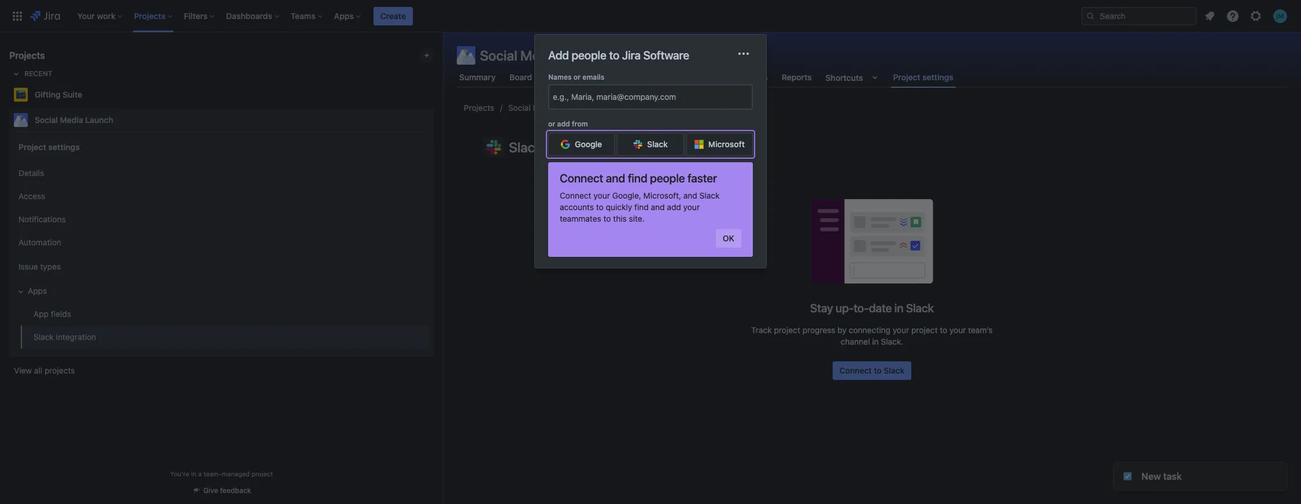 Task type: vqa. For each thing, say whether or not it's contained in the screenshot.
the top LAUNCH
yes



Task type: describe. For each thing, give the bounding box(es) containing it.
invite people as users. link
[[548, 186, 616, 193]]

people up install at the left
[[593, 168, 614, 175]]

list
[[546, 72, 560, 82]]

projects
[[45, 366, 75, 376]]

protected
[[582, 204, 612, 212]]

1 vertical spatial as
[[589, 186, 596, 193]]

automation
[[19, 237, 61, 247]]

summary link
[[457, 67, 498, 88]]

1 connect from the top
[[560, 172, 603, 185]]

and up the
[[683, 191, 697, 201]]

gifting suite link
[[9, 83, 429, 106]]

project for project settings "link"
[[599, 103, 625, 113]]

settings for project settings "link"
[[628, 103, 658, 113]]

this
[[548, 204, 561, 212]]

all
[[34, 366, 42, 376]]

people,
[[565, 177, 588, 184]]

1 vertical spatial can
[[742, 177, 753, 184]]

2 vertical spatial launch
[[85, 115, 113, 125]]

1 vertical spatial find
[[634, 202, 649, 212]]

give feedback button
[[185, 482, 258, 501]]

projects,
[[707, 168, 734, 175]]

task
[[1163, 472, 1182, 482]]

automation link
[[14, 231, 429, 254]]

project settings for group containing project settings
[[19, 142, 80, 152]]

add inside connect and find people faster connect your google, microsoft, and slack accounts to quickly find and add your teammates to this site. ok
[[667, 202, 681, 212]]

reports link
[[779, 67, 814, 88]]

and inside the you're inviting people as admins. admins can set up projects, add more people, install apps, and upgrade plans. alternatively, you can invite people as users.
[[628, 177, 639, 184]]

1 horizontal spatial as
[[615, 168, 622, 175]]

access link
[[14, 185, 429, 208]]

add for add
[[731, 240, 746, 250]]

1 vertical spatial launch
[[558, 103, 585, 113]]

search image
[[1086, 11, 1095, 21]]

and down the this
[[548, 213, 559, 221]]

summary
[[459, 72, 496, 82]]

notifications
[[19, 214, 66, 224]]

1 vertical spatial social
[[508, 103, 531, 113]]

tab list containing project settings
[[450, 67, 1294, 88]]

emails
[[583, 73, 605, 82]]

expand image
[[14, 285, 28, 299]]

privacy
[[709, 204, 732, 212]]

plans.
[[668, 177, 686, 184]]

collapse recent projects image
[[9, 67, 23, 81]]

add people to jira software
[[548, 49, 689, 62]]

and down the microsoft,
[[651, 202, 665, 212]]

issue types
[[19, 262, 61, 272]]

2 vertical spatial social
[[35, 115, 58, 125]]

recaptcha
[[623, 204, 660, 212]]

project inside tab list
[[893, 72, 920, 82]]

this
[[613, 214, 627, 224]]

settings for group containing project settings
[[48, 142, 80, 152]]

team-
[[204, 471, 222, 478]]

project settings link
[[599, 101, 658, 115]]

1 vertical spatial or
[[548, 120, 555, 128]]

1 vertical spatial media
[[533, 103, 556, 113]]

0 vertical spatial launch
[[561, 47, 607, 64]]

new
[[1142, 472, 1161, 482]]

slack for slack
[[647, 139, 668, 149]]

you
[[729, 177, 740, 184]]

app fields
[[34, 309, 71, 319]]

set
[[687, 168, 696, 175]]

view all projects link
[[9, 361, 434, 382]]

slack button
[[617, 133, 684, 156]]

details
[[19, 168, 44, 178]]

new task button
[[1114, 463, 1287, 491]]

view
[[14, 366, 32, 376]]

slack inside connect and find people faster connect your google, microsoft, and slack accounts to quickly find and add your teammates to this site. ok
[[700, 191, 720, 201]]

calendar
[[574, 72, 608, 82]]

details link
[[14, 162, 429, 185]]

0 vertical spatial media
[[520, 47, 558, 64]]

add for add people to jira software
[[548, 49, 569, 62]]

app fields link
[[21, 303, 429, 326]]

connect and find people faster connect your google, microsoft, and slack accounts to quickly find and add your teammates to this site. ok
[[560, 172, 734, 243]]

1 vertical spatial social media launch
[[508, 103, 585, 113]]

notifications link
[[14, 208, 429, 231]]

you're for you're in a team-managed project
[[170, 471, 189, 478]]

the
[[674, 204, 684, 212]]

gifting suite
[[35, 90, 82, 99]]

create banner
[[0, 0, 1301, 32]]

apps link
[[671, 101, 691, 115]]

projects link
[[464, 101, 494, 115]]

project
[[252, 471, 273, 478]]

0 vertical spatial social media launch
[[480, 47, 607, 64]]

ok button
[[716, 230, 741, 248]]

give feedback
[[203, 487, 251, 496]]

add inside the you're inviting people as admins. admins can set up projects, add more people, install apps, and upgrade plans. alternatively, you can invite people as users.
[[736, 168, 747, 175]]

view all projects
[[14, 366, 75, 376]]

2 connect from the top
[[560, 191, 591, 201]]

more
[[548, 177, 564, 184]]

list link
[[544, 67, 562, 88]]

you're inviting people as admins. admins can set up projects, add more people, install apps, and upgrade plans. alternatively, you can invite people as users.
[[548, 168, 753, 193]]

of
[[582, 213, 588, 221]]

site.
[[629, 214, 645, 224]]

people down people,
[[566, 186, 587, 193]]



Task type: locate. For each thing, give the bounding box(es) containing it.
and down admins.
[[628, 177, 639, 184]]

admins
[[650, 168, 672, 175]]

settings inside "link"
[[628, 103, 658, 113]]

add up names
[[548, 49, 569, 62]]

1 vertical spatial project
[[599, 103, 625, 113]]

faster
[[688, 172, 717, 185]]

up
[[698, 168, 706, 175]]

people up the microsoft,
[[650, 172, 685, 185]]

1 horizontal spatial can
[[742, 177, 753, 184]]

google,
[[612, 191, 641, 201]]

feedback
[[220, 487, 251, 496]]

accounts
[[560, 202, 594, 212]]

google down from
[[575, 139, 602, 149]]

microsoft,
[[643, 191, 681, 201]]

alternatively,
[[688, 177, 727, 184]]

1 vertical spatial google
[[686, 204, 708, 212]]

you're inside the you're inviting people as admins. admins can set up projects, add more people, install apps, and upgrade plans. alternatively, you can invite people as users.
[[548, 168, 567, 175]]

add down the microsoft,
[[667, 202, 681, 212]]

managed
[[222, 471, 250, 478]]

2 vertical spatial social media launch
[[35, 115, 113, 125]]

create
[[380, 11, 406, 21]]

privacy policy link
[[709, 204, 752, 212]]

primary element
[[7, 0, 1081, 32]]

group containing project settings
[[12, 132, 429, 356]]

people inside connect and find people faster connect your google, microsoft, and slack accounts to quickly find and add your teammates to this site. ok
[[650, 172, 685, 185]]

jira image
[[30, 9, 60, 23], [30, 9, 60, 23]]

to up service
[[596, 202, 604, 212]]

you're left "in"
[[170, 471, 189, 478]]

social down board link
[[508, 103, 531, 113]]

board
[[509, 72, 532, 82]]

launch
[[561, 47, 607, 64], [558, 103, 585, 113], [85, 115, 113, 125]]

connect up "accounts"
[[560, 191, 591, 201]]

terms
[[561, 213, 580, 221]]

1 vertical spatial settings
[[628, 103, 658, 113]]

0 vertical spatial connect
[[560, 172, 603, 185]]

2 horizontal spatial settings
[[923, 72, 953, 82]]

jira
[[622, 49, 641, 62]]

0 horizontal spatial social media launch link
[[9, 109, 429, 132]]

add inside 'button'
[[731, 240, 746, 250]]

1 vertical spatial apps
[[28, 286, 47, 296]]

0 horizontal spatial project settings
[[19, 142, 80, 152]]

can
[[674, 168, 685, 175], [742, 177, 753, 184]]

google button
[[548, 133, 615, 156]]

add left from
[[557, 120, 570, 128]]

app
[[34, 309, 49, 319]]

2 horizontal spatial slack
[[700, 191, 720, 201]]

you're for you're inviting people as admins. admins can set up projects, add more people, install apps, and upgrade plans. alternatively, you can invite people as users.
[[548, 168, 567, 175]]

2 vertical spatial media
[[60, 115, 83, 125]]

your
[[594, 191, 610, 201], [683, 202, 700, 212]]

install
[[590, 177, 608, 184]]

0 horizontal spatial can
[[674, 168, 685, 175]]

apps up slack "button"
[[671, 103, 691, 113]]

find
[[628, 172, 647, 185], [634, 202, 649, 212]]

site
[[563, 204, 574, 212]]

project inside group
[[19, 142, 46, 152]]

integration
[[56, 332, 96, 342]]

1 horizontal spatial google
[[686, 204, 708, 212]]

0 vertical spatial find
[[628, 172, 647, 185]]

2 vertical spatial to
[[603, 214, 611, 224]]

1 vertical spatial slack
[[700, 191, 720, 201]]

fields
[[51, 309, 71, 319]]

social media launch link down gifting suite link
[[9, 109, 429, 132]]

slack for slack integration
[[34, 332, 54, 342]]

1 horizontal spatial slack
[[647, 139, 668, 149]]

slack up admins
[[647, 139, 668, 149]]

project settings inside group
[[19, 142, 80, 152]]

apps button
[[14, 280, 429, 303]]

from
[[572, 120, 588, 128]]

0 horizontal spatial your
[[594, 191, 610, 201]]

media up "list"
[[520, 47, 558, 64]]

0 vertical spatial you're
[[548, 168, 567, 175]]

find right apps,
[[628, 172, 647, 185]]

0 horizontal spatial projects
[[9, 50, 45, 61]]

0 horizontal spatial as
[[589, 186, 596, 193]]

projects down summary link
[[464, 103, 494, 113]]

projects up recent
[[9, 50, 45, 61]]

0 vertical spatial project settings
[[893, 72, 953, 82]]

1 horizontal spatial projects
[[464, 103, 494, 113]]

service
[[590, 213, 612, 221]]

ok
[[723, 234, 734, 243]]

1 horizontal spatial project settings
[[599, 103, 658, 113]]

google right the
[[686, 204, 708, 212]]

1 horizontal spatial add
[[667, 202, 681, 212]]

0 horizontal spatial project
[[19, 142, 46, 152]]

projects
[[9, 50, 45, 61], [464, 103, 494, 113]]

new task
[[1142, 472, 1182, 482]]

0 horizontal spatial you're
[[170, 471, 189, 478]]

2 horizontal spatial project
[[893, 72, 920, 82]]

in
[[191, 471, 196, 478]]

0 horizontal spatial slack
[[34, 332, 54, 342]]

or left emails
[[574, 73, 581, 82]]

social up summary
[[480, 47, 517, 64]]

reports
[[782, 72, 812, 82]]

users.
[[598, 186, 616, 193]]

microsoft button
[[686, 133, 753, 156]]

suite
[[63, 90, 82, 99]]

0 vertical spatial apps
[[671, 103, 691, 113]]

2 group from the top
[[12, 158, 429, 353]]

2 vertical spatial slack
[[34, 332, 54, 342]]

slack inside "button"
[[647, 139, 668, 149]]

0 horizontal spatial apps
[[28, 286, 47, 296]]

2 horizontal spatial add
[[736, 168, 747, 175]]

can up the plans.
[[674, 168, 685, 175]]

issue
[[19, 262, 38, 272]]

0 vertical spatial project
[[893, 72, 920, 82]]

you're in a team-managed project
[[170, 471, 273, 478]]

0 horizontal spatial add
[[557, 120, 570, 128]]

2 horizontal spatial project settings
[[893, 72, 953, 82]]

apps inside button
[[28, 286, 47, 296]]

2 vertical spatial project
[[19, 142, 46, 152]]

apply.
[[614, 213, 632, 221]]

to left jira on the left of the page
[[609, 49, 619, 62]]

1 vertical spatial add
[[731, 240, 746, 250]]

slack integration link
[[21, 326, 429, 349]]

access
[[19, 191, 45, 201]]

tab list
[[450, 67, 1294, 88]]

policy
[[733, 204, 752, 212]]

settings inside tab list
[[923, 72, 953, 82]]

1 vertical spatial add
[[736, 168, 747, 175]]

as down install at the left
[[589, 186, 596, 193]]

media down suite
[[60, 115, 83, 125]]

social down 'gifting'
[[35, 115, 58, 125]]

upgrade
[[641, 177, 666, 184]]

board link
[[507, 67, 534, 88]]

0 vertical spatial add
[[548, 49, 569, 62]]

1 vertical spatial to
[[596, 202, 604, 212]]

software
[[643, 49, 689, 62]]

add
[[557, 120, 570, 128], [736, 168, 747, 175], [667, 202, 681, 212]]

0 vertical spatial slack
[[647, 139, 668, 149]]

slack inside group
[[34, 332, 54, 342]]

0 vertical spatial add
[[557, 120, 570, 128]]

teammates
[[560, 214, 601, 224]]

1 horizontal spatial project
[[599, 103, 625, 113]]

0 vertical spatial settings
[[923, 72, 953, 82]]

0 vertical spatial as
[[615, 168, 622, 175]]

0 vertical spatial google
[[575, 139, 602, 149]]

social media launch down suite
[[35, 115, 113, 125]]

group
[[12, 132, 429, 356], [12, 158, 429, 353]]

0 vertical spatial can
[[674, 168, 685, 175]]

terms of service link
[[561, 213, 612, 221]]

and left the
[[661, 204, 673, 212]]

0 vertical spatial projects
[[9, 50, 45, 61]]

invite
[[548, 186, 565, 193]]

people up calendar
[[572, 49, 607, 62]]

media
[[520, 47, 558, 64], [533, 103, 556, 113], [60, 115, 83, 125]]

apps up the app
[[28, 286, 47, 296]]

add button
[[724, 236, 753, 254]]

task icon image
[[1123, 472, 1132, 482]]

social media launch up "list"
[[480, 47, 607, 64]]

names
[[548, 73, 572, 82]]

2 vertical spatial project settings
[[19, 142, 80, 152]]

1 vertical spatial project settings
[[599, 103, 658, 113]]

1 horizontal spatial your
[[683, 202, 700, 212]]

1 horizontal spatial or
[[574, 73, 581, 82]]

google inside this site is protected by recaptcha and the google privacy policy and terms of service apply.
[[686, 204, 708, 212]]

to left this on the left
[[603, 214, 611, 224]]

apps
[[671, 103, 691, 113], [28, 286, 47, 296]]

to
[[609, 49, 619, 62], [596, 202, 604, 212], [603, 214, 611, 224]]

issue types link
[[14, 254, 429, 280]]

microsoft
[[708, 139, 745, 149]]

group containing details
[[12, 158, 429, 353]]

1 horizontal spatial apps
[[671, 103, 691, 113]]

and up users. at the left top
[[606, 172, 625, 185]]

project for group containing project settings
[[19, 142, 46, 152]]

1 vertical spatial connect
[[560, 191, 591, 201]]

create button
[[373, 7, 413, 25]]

0 horizontal spatial or
[[548, 120, 555, 128]]

1 group from the top
[[12, 132, 429, 356]]

0 vertical spatial to
[[609, 49, 619, 62]]

social media launch link up or add from
[[508, 101, 585, 115]]

1 horizontal spatial settings
[[628, 103, 658, 113]]

media up or add from
[[533, 103, 556, 113]]

0 vertical spatial your
[[594, 191, 610, 201]]

Search field
[[1081, 7, 1197, 25]]

slack down alternatively,
[[700, 191, 720, 201]]

admins.
[[624, 168, 648, 175]]

types
[[40, 262, 61, 272]]

1 vertical spatial your
[[683, 202, 700, 212]]

0 vertical spatial social
[[480, 47, 517, 64]]

0 vertical spatial or
[[574, 73, 581, 82]]

is
[[576, 204, 581, 212]]

give
[[203, 487, 218, 496]]

a
[[198, 471, 202, 478]]

can right you
[[742, 177, 753, 184]]

or left from
[[548, 120, 555, 128]]

your left 'privacy'
[[683, 202, 700, 212]]

by
[[614, 204, 621, 212]]

1 horizontal spatial social media launch link
[[508, 101, 585, 115]]

or add from
[[548, 120, 588, 128]]

or
[[574, 73, 581, 82], [548, 120, 555, 128]]

add
[[548, 49, 569, 62], [731, 240, 746, 250]]

0 horizontal spatial google
[[575, 139, 602, 149]]

project settings for project settings "link"
[[599, 103, 658, 113]]

add up you
[[736, 168, 747, 175]]

as up apps,
[[615, 168, 622, 175]]

social media launch up or add from
[[508, 103, 585, 113]]

2 vertical spatial add
[[667, 202, 681, 212]]

1 vertical spatial projects
[[464, 103, 494, 113]]

connect up invite people as users. link
[[560, 172, 603, 185]]

0 horizontal spatial settings
[[48, 142, 80, 152]]

issues
[[743, 72, 768, 82]]

your up protected
[[594, 191, 610, 201]]

1 vertical spatial you're
[[170, 471, 189, 478]]

2 vertical spatial settings
[[48, 142, 80, 152]]

1 horizontal spatial add
[[731, 240, 746, 250]]

google
[[575, 139, 602, 149], [686, 204, 708, 212]]

calendar link
[[571, 67, 610, 88]]

settings
[[923, 72, 953, 82], [628, 103, 658, 113], [48, 142, 80, 152]]

slack integration
[[34, 332, 96, 342]]

social media launch link
[[508, 101, 585, 115], [9, 109, 429, 132]]

apps,
[[610, 177, 626, 184]]

you're up more
[[548, 168, 567, 175]]

issues link
[[741, 67, 770, 88]]

settings inside group
[[48, 142, 80, 152]]

find up site.
[[634, 202, 649, 212]]

add down policy
[[731, 240, 746, 250]]

1 horizontal spatial you're
[[548, 168, 567, 175]]

names or emails
[[548, 73, 605, 82]]

google inside button
[[575, 139, 602, 149]]

0 horizontal spatial add
[[548, 49, 569, 62]]

slack down the app
[[34, 332, 54, 342]]

project inside "link"
[[599, 103, 625, 113]]



